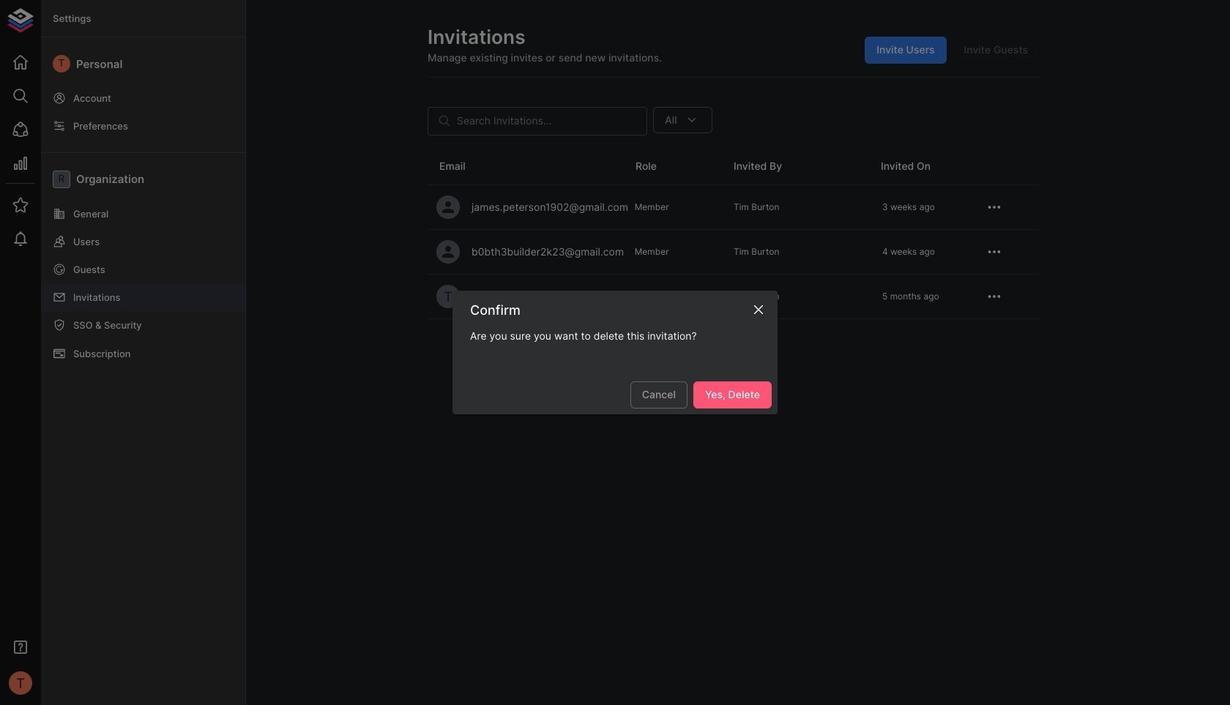 Task type: vqa. For each thing, say whether or not it's contained in the screenshot.
dialog
yes



Task type: locate. For each thing, give the bounding box(es) containing it.
dialog
[[452, 291, 778, 414]]

Search Invitations... text field
[[457, 107, 647, 135]]



